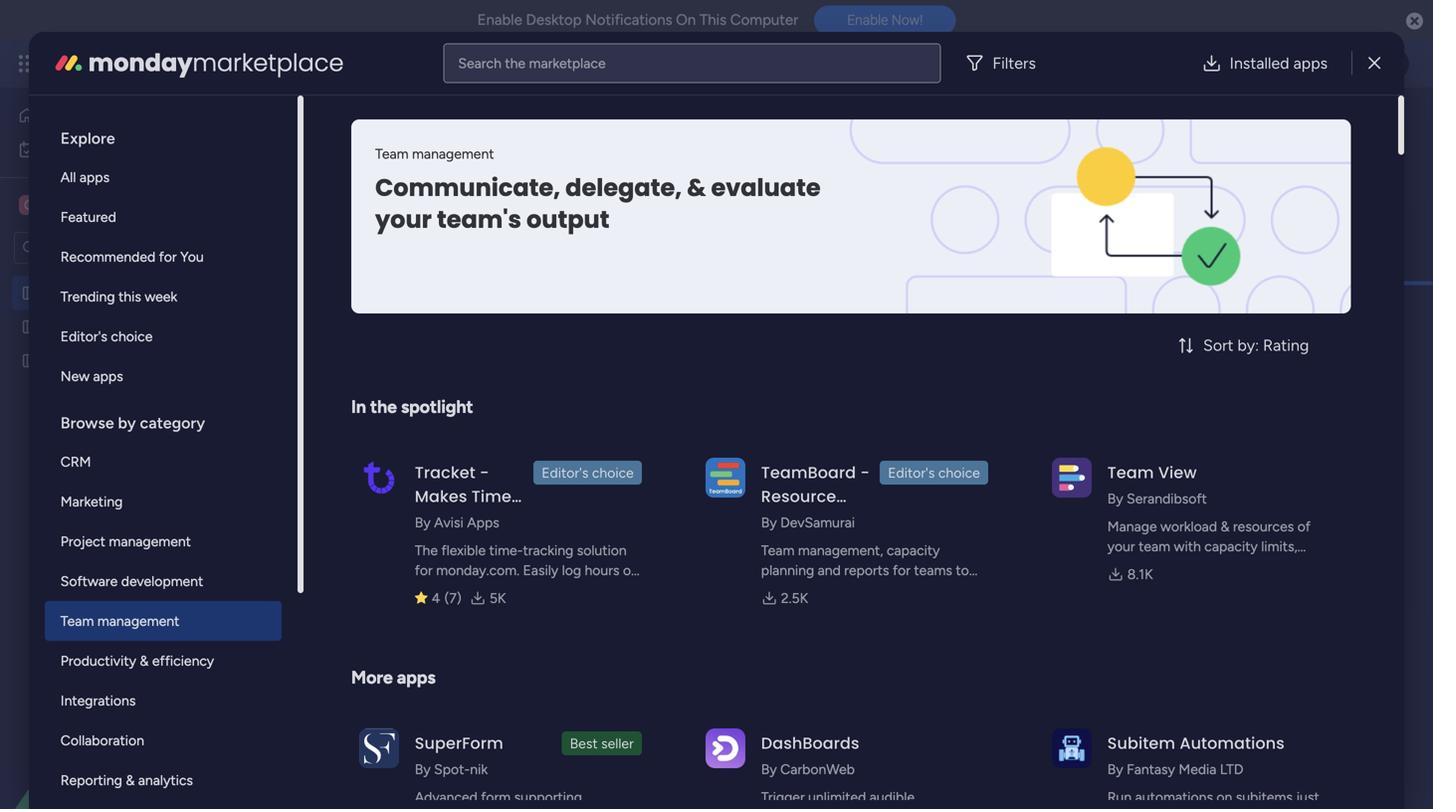 Task type: vqa. For each thing, say whether or not it's contained in the screenshot.
NEW APPS 'option'
yes



Task type: describe. For each thing, give the bounding box(es) containing it.
computer
[[731, 11, 799, 29]]

new for new apps
[[61, 368, 90, 385]]

search everything image
[[1261, 54, 1281, 74]]

app logo image for by fantasy media ltd
[[1052, 729, 1092, 768]]

chart
[[892, 313, 944, 339]]

media
[[1179, 761, 1217, 778]]

choice inside option
[[111, 328, 153, 345]]

this inside learn more about this package of templates here: https://youtu.be/9x6_kyyrn_e see more
[[418, 151, 441, 168]]

week
[[145, 288, 177, 305]]

0 horizontal spatial marketplace
[[193, 46, 344, 80]]

to
[[956, 562, 970, 579]]

v2 search image
[[562, 237, 577, 259]]

0 vertical spatial option
[[0, 275, 254, 279]]

(7)
[[445, 590, 462, 607]]

0 vertical spatial (dam)
[[729, 103, 831, 147]]

1 vertical spatial workload
[[1108, 558, 1165, 575]]

tracking
[[523, 542, 574, 559]]

seller
[[602, 735, 634, 752]]

& left the resources
[[1221, 518, 1230, 535]]

notifications
[[586, 11, 673, 29]]

learn
[[305, 151, 339, 168]]

more inside learn more about this package of templates here: https://youtu.be/9x6_kyyrn_e see more
[[846, 150, 878, 167]]

projects
[[818, 582, 869, 599]]

1
[[1349, 117, 1355, 134]]

dashboards by carbonweb
[[762, 732, 860, 778]]

integrate
[[1061, 187, 1118, 204]]

redesign
[[171, 353, 225, 369]]

crm option
[[45, 442, 282, 482]]

with
[[1175, 538, 1202, 555]]

lottie animation element
[[0, 608, 254, 810]]

run
[[1108, 789, 1132, 806]]

form
[[481, 789, 511, 806]]

teamboard
[[762, 462, 857, 484]]

efficiency
[[152, 653, 214, 670]]

new asset
[[310, 240, 375, 257]]

0 horizontal spatial (dam)
[[212, 285, 253, 302]]

limits,
[[1262, 538, 1298, 555]]

Numbers field
[[326, 743, 419, 769]]

easily
[[523, 562, 559, 579]]

workspace selection element
[[19, 193, 160, 217]]

& inside team management communicate, delegate, & evaluate your team's output
[[687, 171, 706, 205]]

collaborative
[[561, 187, 644, 204]]

by inside team view by serandibsoft
[[1108, 490, 1124, 507]]

app logo image for by serandibsoft
[[1052, 458, 1092, 498]]

analytics
[[138, 772, 193, 789]]

team's inside team management communicate, delegate, & evaluate your team's output
[[437, 203, 522, 236]]

team management option
[[45, 601, 282, 641]]

by avisi apps
[[415, 514, 500, 531]]

capacity inside manage workload & resources of your team with capacity limits, workload graphs & people cards.
[[1205, 538, 1259, 555]]

battery
[[611, 743, 677, 769]]

numbers
[[331, 743, 414, 769]]

team for by
[[1108, 462, 1155, 484]]

apps for more apps
[[397, 667, 436, 689]]

Map field
[[1167, 743, 1217, 769]]

trending this week option
[[45, 277, 282, 317]]

people
[[1227, 558, 1270, 575]]

the for search
[[505, 55, 526, 72]]

learn more about this package of templates here: https://youtu.be/9x6_kyyrn_e see more
[[305, 150, 878, 168]]

online docs
[[733, 187, 809, 204]]

my work
[[46, 141, 99, 158]]

select product image
[[18, 54, 38, 74]]

lottie animation image
[[0, 608, 254, 810]]

filters
[[993, 54, 1037, 73]]

team workload button
[[414, 179, 539, 211]]

apps for installed apps
[[1294, 54, 1329, 73]]

2 horizontal spatial asset
[[410, 103, 495, 147]]

choice for tracket
[[592, 465, 634, 481]]

online
[[733, 187, 774, 204]]

4 (7)
[[432, 590, 462, 607]]

explore heading
[[45, 112, 282, 157]]

invite
[[1302, 117, 1337, 134]]

makes
[[415, 485, 468, 508]]

team inside option
[[61, 613, 94, 630]]

reporting & analytics option
[[45, 761, 282, 801]]

main
[[333, 187, 362, 204]]

0 vertical spatial workload
[[1161, 518, 1218, 535]]

- for teamboard
[[861, 462, 870, 484]]

project management
[[61, 533, 191, 550]]

this
[[700, 11, 727, 29]]

requests
[[103, 319, 157, 336]]

docs
[[777, 187, 809, 204]]

monday marketplace image
[[1212, 54, 1232, 74]]

on inside the flexible time-tracking solution for monday.com. easily log hours on existing items and subitems.
[[623, 562, 639, 579]]

the flexible time-tracking solution for monday.com. easily log hours on existing items and subitems.
[[415, 542, 639, 599]]

audible
[[870, 789, 915, 806]]

automations
[[1180, 732, 1285, 755]]

by left "avisi" on the bottom of the page
[[415, 514, 431, 531]]

serandibsoft
[[1127, 490, 1208, 507]]

marketing
[[61, 493, 123, 510]]

team for capacity
[[762, 542, 795, 559]]

work for my
[[68, 141, 99, 158]]

0 horizontal spatial -
[[396, 393, 401, 406]]

productivity & efficiency
[[61, 653, 214, 670]]

devsamurai
[[781, 514, 855, 531]]

rating
[[1264, 336, 1310, 355]]

list box for monday
[[45, 112, 282, 810]]

management up the productivity & efficiency
[[97, 613, 180, 630]]

carbonweb
[[781, 761, 855, 778]]

apps for new apps
[[93, 368, 123, 385]]

now!
[[892, 12, 923, 28]]

see
[[819, 150, 843, 167]]

Search in workspace field
[[42, 236, 166, 259]]

management left see plans "icon" on the left top of the page
[[201, 52, 309, 75]]

automations
[[1136, 789, 1214, 806]]

add to favorites image
[[878, 115, 898, 135]]

integrations option
[[45, 681, 282, 721]]

enable for enable now!
[[848, 12, 889, 28]]

management up 'here:'
[[502, 103, 721, 147]]

management up development
[[109, 533, 191, 550]]

advanced
[[415, 789, 478, 806]]

trigger
[[762, 789, 805, 806]]

2 vertical spatial on
[[1132, 809, 1148, 810]]

create
[[870, 809, 910, 810]]

in the spotlight
[[351, 396, 473, 418]]

enable for enable desktop notifications on this computer
[[478, 11, 523, 29]]

manage
[[1108, 518, 1158, 535]]

browse
[[61, 414, 114, 433]]

public board image
[[21, 352, 40, 370]]

installed
[[1230, 54, 1290, 73]]

tracket
[[415, 462, 476, 484]]

editor's for teamboard
[[888, 465, 935, 481]]

1 horizontal spatial marketplace
[[529, 55, 606, 72]]

recommended for you
[[61, 248, 204, 265]]

see plans image
[[330, 53, 348, 75]]

invite / 1 button
[[1266, 110, 1364, 141]]

public board image for creative requests
[[21, 318, 40, 337]]

subitems.
[[531, 582, 591, 599]]

team management communicate, delegate, & evaluate your team's output
[[375, 145, 821, 236]]

trending
[[61, 288, 115, 305]]

productivity
[[61, 653, 136, 670]]

search the marketplace
[[458, 55, 606, 72]]

Digital asset management (DAM) field
[[298, 103, 835, 147]]

work
[[415, 509, 456, 532]]

creative for creative requests
[[47, 319, 99, 336]]

& right graphs
[[1214, 558, 1223, 575]]

about
[[378, 151, 415, 168]]

resource
[[762, 485, 837, 508]]

productivity & efficiency option
[[45, 641, 282, 681]]

work for monday
[[161, 52, 197, 75]]

by left spot-
[[415, 761, 431, 778]]

enable now! button
[[815, 5, 956, 35]]

sort by: rating button
[[1142, 330, 1351, 361]]

monday marketplace
[[88, 46, 344, 80]]

monday marketplace image
[[53, 47, 84, 79]]

editor's choice option
[[45, 317, 282, 356]]

unassigned
[[378, 447, 452, 464]]

workload inside button
[[465, 187, 524, 204]]

my
[[46, 141, 65, 158]]

help image
[[1304, 54, 1324, 74]]

editor's choice for teamboard
[[888, 465, 981, 481]]

project management option
[[45, 522, 282, 562]]

by spot-nik
[[415, 761, 488, 778]]

18
[[404, 393, 415, 406]]

collaborative whiteboard button
[[539, 179, 721, 211]]

4 for 4 (7)
[[432, 590, 441, 607]]

2 vertical spatial asset
[[90, 285, 123, 302]]

the for in
[[370, 396, 397, 418]]

for inside team management, capacity planning and reports for teams to visualize projects and team's time.
[[893, 562, 911, 579]]

app logo image for by spot-nik
[[359, 729, 399, 768]]

monday for monday work management
[[89, 52, 157, 75]]

time
[[472, 485, 512, 508]]

team workload
[[429, 187, 524, 204]]



Task type: locate. For each thing, give the bounding box(es) containing it.
- right teamboard on the right of page
[[861, 462, 870, 484]]

public board image left the trending
[[21, 284, 40, 303]]

Workload field
[[326, 313, 423, 339]]

0 horizontal spatial choice
[[111, 328, 153, 345]]

apps
[[1294, 54, 1329, 73], [80, 169, 110, 186], [93, 368, 123, 385], [397, 667, 436, 689]]

team inside team management communicate, delegate, & evaluate your team's output
[[375, 145, 409, 162]]

list box for creative assets
[[0, 272, 254, 647]]

reporting
[[61, 772, 122, 789]]

0 vertical spatial work
[[161, 52, 197, 75]]

john smith image
[[1378, 48, 1410, 80]]

new apps option
[[45, 356, 282, 396]]

management down recommended for you option
[[126, 285, 208, 302]]

1 vertical spatial asset
[[342, 240, 375, 257]]

fantasy
[[1127, 761, 1176, 778]]

& left efficiency
[[140, 653, 149, 670]]

digital asset management (dam)
[[303, 103, 831, 147], [47, 285, 253, 302]]

apps
[[467, 514, 500, 531]]

for down the
[[415, 562, 433, 579]]

2 enable from the left
[[848, 12, 889, 28]]

1 vertical spatial your
[[1108, 538, 1136, 555]]

app logo image left team view by serandibsoft
[[1052, 458, 1092, 498]]

2 horizontal spatial editor's choice
[[888, 465, 981, 481]]

0 vertical spatial of
[[500, 151, 513, 168]]

marketplace
[[193, 46, 344, 80], [529, 55, 606, 72]]

1 horizontal spatial team's
[[899, 582, 940, 599]]

by inside dashboards by carbonweb
[[762, 761, 777, 778]]

items!
[[1151, 809, 1190, 810]]

1 horizontal spatial editor's
[[542, 465, 589, 481]]

0 horizontal spatial digital asset management (dam)
[[47, 285, 253, 302]]

table
[[366, 187, 399, 204]]

apps inside button
[[1294, 54, 1329, 73]]

map
[[1172, 743, 1212, 769]]

team's
[[437, 203, 522, 236], [899, 582, 940, 599]]

1 public board image from the top
[[21, 284, 40, 303]]

apps for all apps
[[80, 169, 110, 186]]

apps right search everything icon
[[1294, 54, 1329, 73]]

1 horizontal spatial enable
[[848, 12, 889, 28]]

0 vertical spatial this
[[418, 151, 441, 168]]

editor's up 'tracking' on the left of page
[[542, 465, 589, 481]]

software development option
[[45, 562, 282, 601]]

by up run
[[1108, 761, 1124, 778]]

enable now!
[[848, 12, 923, 28]]

homepage
[[101, 353, 168, 369]]

new
[[310, 240, 339, 257], [61, 368, 90, 385]]

workload down the team
[[1108, 558, 1165, 575]]

app logo image left subitem
[[1052, 729, 1092, 768]]

0 vertical spatial public board image
[[21, 284, 40, 303]]

collaboration
[[61, 732, 144, 749]]

new inside button
[[310, 240, 339, 257]]

subitem automations by fantasy media ltd
[[1108, 732, 1285, 778]]

0 horizontal spatial new
[[61, 368, 90, 385]]

dapulse close image
[[1407, 11, 1424, 32]]

0 vertical spatial workload
[[465, 187, 524, 204]]

0 horizontal spatial capacity
[[887, 542, 941, 559]]

creative for creative assets
[[46, 196, 108, 215]]

app logo image
[[359, 458, 399, 498], [706, 458, 746, 498], [1052, 458, 1092, 498], [359, 729, 399, 768], [706, 729, 746, 768], [1052, 729, 1092, 768]]

marketing option
[[45, 482, 282, 522]]

1 vertical spatial digital
[[47, 285, 86, 302]]

- up time
[[480, 462, 489, 484]]

enable left now!
[[848, 12, 889, 28]]

team right more
[[375, 145, 409, 162]]

of right package
[[500, 151, 513, 168]]

more dots image
[[1083, 749, 1097, 764]]

0 horizontal spatial the
[[370, 396, 397, 418]]

cards.
[[1273, 558, 1310, 575]]

teams
[[915, 562, 953, 579]]

1 horizontal spatial (dam)
[[729, 103, 831, 147]]

0 horizontal spatial editor's
[[61, 328, 107, 345]]

0 vertical spatial asset
[[410, 103, 495, 147]]

columns,
[[480, 809, 535, 810]]

app logo image for by avisi apps
[[359, 458, 399, 498]]

0 vertical spatial creative
[[46, 196, 108, 215]]

and down the easily
[[505, 582, 528, 599]]

for inside the flexible time-tracking solution for monday.com. easily log hours on existing items and subitems.
[[415, 562, 433, 579]]

1 horizontal spatial work
[[161, 52, 197, 75]]

/ for 2
[[1330, 187, 1335, 204]]

1 vertical spatial new
[[61, 368, 90, 385]]

(dam) right week
[[212, 285, 253, 302]]

more up numbers
[[351, 667, 393, 689]]

digital asset management (dam) up templates
[[303, 103, 831, 147]]

capacity inside team management, capacity planning and reports for teams to visualize projects and team's time.
[[887, 542, 941, 559]]

on down ltd
[[1217, 789, 1233, 806]]

0 vertical spatial more
[[846, 150, 878, 167]]

management,
[[798, 542, 884, 559]]

time-
[[489, 542, 523, 559]]

by up trigger
[[762, 761, 777, 778]]

2 horizontal spatial editor's
[[888, 465, 935, 481]]

main table button
[[302, 179, 414, 211]]

project
[[61, 533, 106, 550]]

1 vertical spatial workload
[[331, 313, 418, 339]]

1 vertical spatial the
[[370, 396, 397, 418]]

0 horizontal spatial editor's choice
[[61, 328, 153, 345]]

my work option
[[12, 133, 242, 165]]

creative assets
[[46, 196, 157, 215]]

flexible
[[442, 542, 486, 559]]

1 horizontal spatial -
[[480, 462, 489, 484]]

0 horizontal spatial on
[[623, 562, 639, 579]]

1 horizontal spatial digital asset management (dam)
[[303, 103, 831, 147]]

for left the teams
[[893, 562, 911, 579]]

/ left 2
[[1330, 187, 1335, 204]]

on
[[676, 11, 696, 29]]

1 vertical spatial 4
[[432, 590, 441, 607]]

editor's choice up the teams
[[888, 465, 981, 481]]

digital asset management (dam) down recommended for you option
[[47, 285, 253, 302]]

by
[[1108, 490, 1124, 507], [415, 514, 431, 531], [762, 514, 777, 531], [415, 761, 431, 778], [762, 761, 777, 778], [1108, 761, 1124, 778]]

- right 12
[[396, 393, 401, 406]]

time.
[[944, 582, 975, 599]]

list box
[[45, 112, 282, 810], [0, 272, 254, 647]]

integrate button
[[1027, 174, 1220, 216]]

browse by category heading
[[45, 396, 282, 442]]

& down https://youtu.be/9x6_kyyrn_e
[[687, 171, 706, 205]]

1 vertical spatial digital asset management (dam)
[[47, 285, 253, 302]]

all apps option
[[45, 157, 282, 197]]

by up manage
[[1108, 490, 1124, 507]]

choice for teamboard
[[939, 465, 981, 481]]

app logo image left makes
[[359, 458, 399, 498]]

0 horizontal spatial of
[[500, 151, 513, 168]]

your inside team management communicate, delegate, & evaluate your team's output
[[375, 203, 432, 236]]

4
[[552, 476, 560, 490], [432, 590, 441, 607]]

work up explore "heading"
[[161, 52, 197, 75]]

list box containing digital asset management (dam)
[[0, 272, 254, 647]]

0 vertical spatial 4
[[552, 476, 560, 490]]

enable up search
[[478, 11, 523, 29]]

1 horizontal spatial for
[[415, 562, 433, 579]]

&
[[687, 171, 706, 205], [1221, 518, 1230, 535], [1214, 558, 1223, 575], [140, 653, 149, 670], [126, 772, 135, 789]]

new for new asset
[[310, 240, 339, 257]]

- inside tracket - makes time work
[[480, 462, 489, 484]]

0 vertical spatial on
[[623, 562, 639, 579]]

for left you
[[159, 248, 177, 265]]

view
[[1159, 462, 1198, 484]]

1 horizontal spatial option
[[698, 310, 776, 342]]

your inside manage workload & resources of your team with capacity limits, workload graphs & people cards.
[[1108, 538, 1136, 555]]

new right public board image
[[61, 368, 90, 385]]

desktop
[[526, 11, 582, 29]]

spot-
[[434, 761, 470, 778]]

editor's choice up solution
[[542, 465, 634, 481]]

2 horizontal spatial -
[[861, 462, 870, 484]]

team's inside team management, capacity planning and reports for teams to visualize projects and team's time.
[[899, 582, 940, 599]]

list box containing explore
[[45, 112, 282, 810]]

editor's up website
[[61, 328, 107, 345]]

1 vertical spatial (dam)
[[212, 285, 253, 302]]

more
[[846, 150, 878, 167], [351, 667, 393, 689]]

enable inside 'enable now!' button
[[848, 12, 889, 28]]

the right "in"
[[370, 396, 397, 418]]

resources
[[1234, 518, 1295, 535]]

1 horizontal spatial the
[[505, 55, 526, 72]]

planning
[[762, 562, 815, 579]]

team's down package
[[437, 203, 522, 236]]

1 horizontal spatial workload
[[465, 187, 524, 204]]

of inside manage workload & resources of your team with capacity limits, workload graphs & people cards.
[[1298, 518, 1311, 535]]

for inside option
[[159, 248, 177, 265]]

work inside option
[[68, 141, 99, 158]]

1 horizontal spatial editor's choice
[[542, 465, 634, 481]]

collaborative whiteboard
[[561, 187, 721, 204]]

& left analytics
[[126, 772, 135, 789]]

show board description image
[[844, 116, 868, 135]]

recommended for you option
[[45, 237, 282, 277]]

0 horizontal spatial team's
[[437, 203, 522, 236]]

new down main
[[310, 240, 339, 257]]

avisi
[[434, 514, 464, 531]]

workspace image
[[19, 194, 39, 216]]

apps down creative requests
[[93, 368, 123, 385]]

app logo image down more apps
[[359, 729, 399, 768]]

recommended
[[61, 248, 156, 265]]

management inside team management communicate, delegate, & evaluate your team's output
[[412, 145, 494, 162]]

editor's choice inside option
[[61, 328, 153, 345]]

map region
[[1138, 781, 1401, 810]]

1 horizontal spatial new
[[310, 240, 339, 257]]

- inside teamboard - resource planning
[[861, 462, 870, 484]]

development
[[121, 573, 203, 590]]

creative down the trending
[[47, 319, 99, 336]]

0 horizontal spatial more
[[351, 667, 393, 689]]

4 left (7)
[[432, 590, 441, 607]]

assets
[[112, 196, 157, 215]]

software
[[61, 573, 118, 590]]

2 horizontal spatial on
[[1217, 789, 1233, 806]]

- for tracket
[[480, 462, 489, 484]]

work up all apps
[[68, 141, 99, 158]]

capacity up the teams
[[887, 542, 941, 559]]

more
[[343, 151, 375, 168]]

workload
[[1161, 518, 1218, 535], [1108, 558, 1165, 575]]

Battery field
[[606, 743, 682, 769]]

public board image
[[21, 284, 40, 303], [21, 318, 40, 337]]

app logo image right battery
[[706, 729, 746, 768]]

0 horizontal spatial this
[[118, 288, 141, 305]]

team inside button
[[429, 187, 462, 204]]

app logo image for by carbonweb
[[706, 729, 746, 768]]

1 enable from the left
[[478, 11, 523, 29]]

capacity up people
[[1205, 538, 1259, 555]]

2 public board image from the top
[[21, 318, 40, 337]]

apps right all
[[80, 169, 110, 186]]

crm
[[61, 454, 91, 471]]

0 vertical spatial the
[[505, 55, 526, 72]]

website
[[47, 353, 98, 369]]

workload inside field
[[331, 313, 418, 339]]

monday.com.
[[436, 562, 520, 579]]

activity button
[[1163, 110, 1258, 141]]

editor's for tracket
[[542, 465, 589, 481]]

new apps
[[61, 368, 123, 385]]

1 vertical spatial more
[[351, 667, 393, 689]]

delegate,
[[566, 171, 682, 205]]

reporting & analytics
[[61, 772, 193, 789]]

team inside team management, capacity planning and reports for teams to visualize projects and team's time.
[[762, 542, 795, 559]]

search
[[458, 55, 502, 72]]

1 horizontal spatial on
[[1132, 809, 1148, 810]]

/ inside button
[[1341, 117, 1346, 134]]

log
[[562, 562, 582, 579]]

1 vertical spatial public board image
[[21, 318, 40, 337]]

0 vertical spatial new
[[310, 240, 339, 257]]

1 horizontal spatial of
[[1298, 518, 1311, 535]]

asset up creative requests
[[90, 285, 123, 302]]

4 for 4
[[552, 476, 560, 490]]

asset up package
[[410, 103, 495, 147]]

digital up creative requests
[[47, 285, 86, 302]]

0 horizontal spatial digital
[[47, 285, 86, 302]]

collaboration option
[[45, 721, 282, 761]]

best seller
[[570, 735, 634, 752]]

1 horizontal spatial digital
[[303, 103, 402, 147]]

spotlight
[[401, 396, 473, 418]]

monday
[[88, 46, 193, 80], [89, 52, 157, 75]]

activity
[[1171, 117, 1220, 134]]

installed apps button
[[1187, 43, 1344, 83]]

management up 'communicate,'
[[412, 145, 494, 162]]

1 vertical spatial work
[[68, 141, 99, 158]]

1 vertical spatial /
[[1330, 187, 1335, 204]]

1 vertical spatial on
[[1217, 789, 1233, 806]]

your down the about
[[375, 203, 432, 236]]

all
[[61, 169, 76, 186]]

team's down the teams
[[899, 582, 940, 599]]

0 vertical spatial your
[[375, 203, 432, 236]]

workload
[[465, 187, 524, 204], [331, 313, 418, 339]]

(dam) up see
[[729, 103, 831, 147]]

by inside subitem automations by fantasy media ltd
[[1108, 761, 1124, 778]]

1 vertical spatial this
[[118, 288, 141, 305]]

1 horizontal spatial this
[[418, 151, 441, 168]]

monday work management
[[89, 52, 309, 75]]

editor's inside option
[[61, 328, 107, 345]]

on right like
[[1132, 809, 1148, 810]]

1 horizontal spatial choice
[[592, 465, 634, 481]]

banner logo image
[[964, 119, 1328, 314]]

0 horizontal spatial enable
[[478, 11, 523, 29]]

4 right time
[[552, 476, 560, 490]]

public board image for digital asset management (dam)
[[21, 284, 40, 303]]

and down management,
[[818, 562, 841, 579]]

app logo image left resource
[[706, 458, 746, 498]]

0 vertical spatial team's
[[437, 203, 522, 236]]

0 horizontal spatial your
[[375, 203, 432, 236]]

editor's right teamboard - resource planning on the right
[[888, 465, 935, 481]]

0 horizontal spatial for
[[159, 248, 177, 265]]

editor's choice for tracket
[[542, 465, 634, 481]]

digital up more
[[303, 103, 402, 147]]

0 horizontal spatial option
[[0, 275, 254, 279]]

this inside "option"
[[118, 288, 141, 305]]

planning
[[762, 509, 833, 532]]

of up 'limits,'
[[1298, 518, 1311, 535]]

1 vertical spatial option
[[698, 310, 776, 342]]

teamboard - resource planning
[[762, 462, 870, 532]]

team inside team view by serandibsoft
[[1108, 462, 1155, 484]]

2 horizontal spatial for
[[893, 562, 911, 579]]

workload down package
[[465, 187, 524, 204]]

team down package
[[429, 187, 462, 204]]

choice up solution
[[592, 465, 634, 481]]

more apps
[[351, 667, 436, 689]]

for
[[159, 248, 177, 265], [415, 562, 433, 579], [893, 562, 911, 579]]

team management, capacity planning and reports for teams to visualize projects and team's time.
[[762, 542, 975, 599]]

app logo image for by devsamurai
[[706, 458, 746, 498]]

workload up with
[[1161, 518, 1218, 535]]

add view image
[[928, 188, 936, 202]]

/ for 1
[[1341, 117, 1346, 134]]

8.1k
[[1128, 566, 1154, 583]]

by down resource
[[762, 514, 777, 531]]

1 horizontal spatial /
[[1341, 117, 1346, 134]]

choice up homepage
[[111, 328, 153, 345]]

creative down all apps
[[46, 196, 108, 215]]

asset
[[410, 103, 495, 147], [342, 240, 375, 257], [90, 285, 123, 302]]

on right the hours
[[623, 562, 639, 579]]

1 vertical spatial creative
[[47, 319, 99, 336]]

workload up the w7
[[331, 313, 418, 339]]

team down software
[[61, 613, 94, 630]]

0 vertical spatial digital
[[303, 103, 402, 147]]

featured option
[[45, 197, 282, 237]]

1 horizontal spatial your
[[1108, 538, 1136, 555]]

0 vertical spatial /
[[1341, 117, 1346, 134]]

0 horizontal spatial workload
[[331, 313, 418, 339]]

dapulse x slim image
[[1369, 51, 1381, 75]]

asset inside button
[[342, 240, 375, 257]]

by devsamurai
[[762, 514, 855, 531]]

superform
[[415, 732, 504, 755]]

team up the planning
[[762, 542, 795, 559]]

the
[[415, 542, 438, 559]]

monday for monday marketplace
[[88, 46, 193, 80]]

1 horizontal spatial capacity
[[1205, 538, 1259, 555]]

0 vertical spatial digital asset management (dam)
[[303, 103, 831, 147]]

enable desktop notifications on this computer
[[478, 11, 799, 29]]

creative inside 'workspace selection' element
[[46, 196, 108, 215]]

the right search
[[505, 55, 526, 72]]

2 horizontal spatial choice
[[939, 465, 981, 481]]

subitem
[[1108, 732, 1176, 755]]

public board image up public board image
[[21, 318, 40, 337]]

editor's choice up homepage
[[61, 328, 153, 345]]

1 horizontal spatial asset
[[342, 240, 375, 257]]

this up requests
[[118, 288, 141, 305]]

1 vertical spatial team's
[[899, 582, 940, 599]]

team up 'serandibsoft'
[[1108, 462, 1155, 484]]

0 horizontal spatial asset
[[90, 285, 123, 302]]

trending this week
[[61, 288, 177, 305]]

and down reports
[[873, 582, 896, 599]]

0 horizontal spatial /
[[1330, 187, 1335, 204]]

more dots image
[[803, 749, 817, 764]]

w7
[[364, 393, 380, 406]]

choice up to
[[939, 465, 981, 481]]

1 horizontal spatial more
[[846, 150, 878, 167]]

this right the about
[[418, 151, 441, 168]]

Chart field
[[887, 313, 949, 339]]

option
[[0, 275, 254, 279], [698, 310, 776, 342]]

/ left the 1
[[1341, 117, 1346, 134]]

0 horizontal spatial 4
[[432, 590, 441, 607]]

2.5k
[[781, 590, 809, 607]]

your down manage
[[1108, 538, 1136, 555]]

best
[[570, 735, 598, 752]]

0 horizontal spatial work
[[68, 141, 99, 158]]

apps up superform
[[397, 667, 436, 689]]

of inside learn more about this package of templates here: https://youtu.be/9x6_kyyrn_e see more
[[500, 151, 513, 168]]

more right see
[[846, 150, 878, 167]]

team for communicate,
[[375, 145, 409, 162]]

new inside option
[[61, 368, 90, 385]]

and inside the flexible time-tracking solution for monday.com. easily log hours on existing items and subitems.
[[505, 582, 528, 599]]

and inside trigger unlimited audible notifications and create dashboar
[[843, 809, 866, 810]]

featured
[[61, 209, 116, 226]]

and down unlimited
[[843, 809, 866, 810]]

1 vertical spatial of
[[1298, 518, 1311, 535]]

hours
[[585, 562, 620, 579]]

1 horizontal spatial 4
[[552, 476, 560, 490]]

of
[[500, 151, 513, 168], [1298, 518, 1311, 535]]

asset down main table button at the top of page
[[342, 240, 375, 257]]



